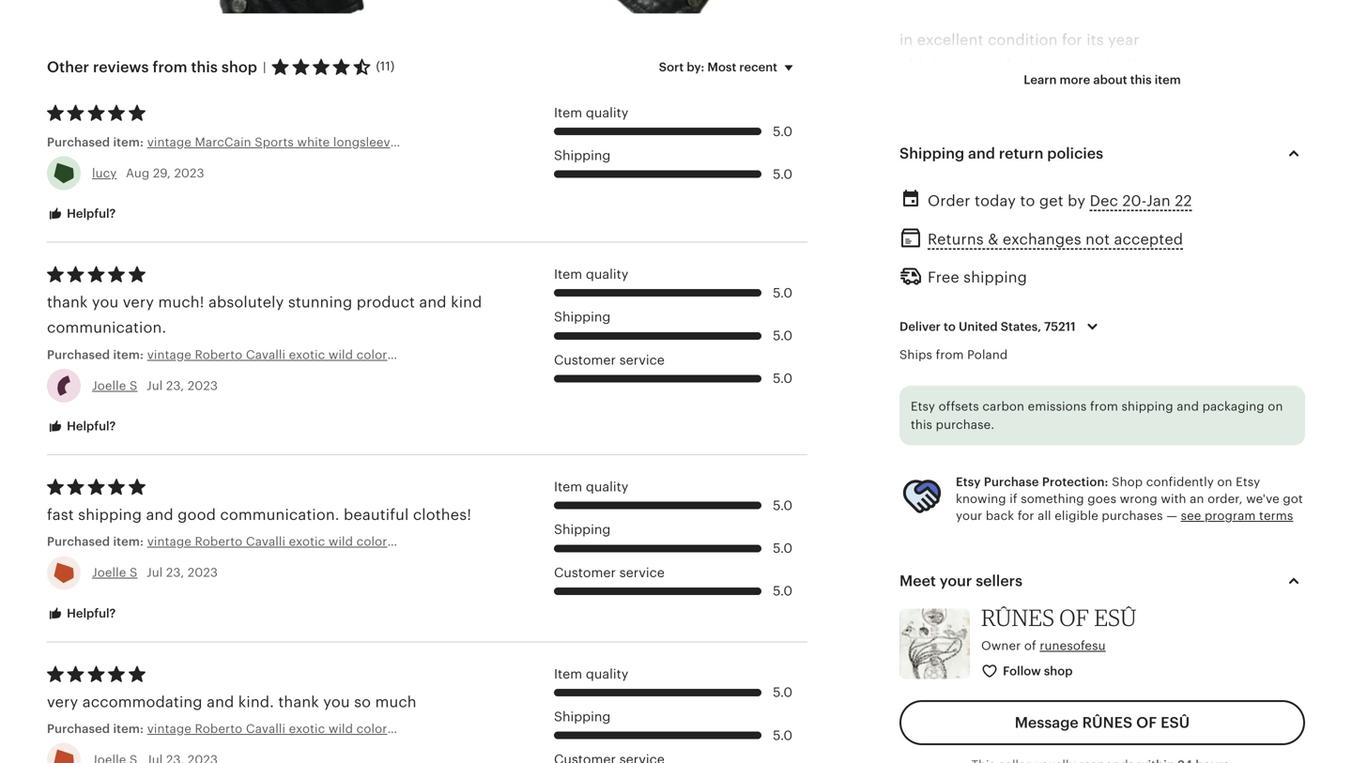 Task type: describe. For each thing, give the bounding box(es) containing it.
colorful for clothes!
[[357, 535, 403, 549]]

0 horizontal spatial before
[[1010, 491, 1058, 508]]

& inside 'button'
[[988, 231, 999, 248]]

purchased item: vintage roberto cavalli exotic wild colorful top with for absolutely
[[47, 348, 455, 362]]

the up assistance.
[[1029, 593, 1053, 610]]

(11)
[[376, 59, 395, 73]]

and inside thank you very much! absolutely stunning product and kind communication.
[[419, 294, 447, 311]]

shipping for fast shipping and good communication. beautiful clothes!
[[78, 507, 142, 524]]

0 vertical spatial poland
[[968, 348, 1008, 362]]

resolve
[[972, 593, 1025, 610]]

knowing
[[956, 492, 1007, 506]]

etsy offsets carbon emissions from shipping and packaging on this purchase.
[[911, 400, 1284, 432]]

rûnes of esû image
[[900, 609, 970, 680]]

address
[[1195, 644, 1253, 661]]

the right "have"
[[1110, 644, 1134, 661]]

shop inside button
[[1044, 665, 1073, 679]]

vintage roberto cavalli exotic wild colorful top with link for communication.
[[147, 534, 455, 551]]

1 5.0 from the top
[[773, 124, 793, 139]]

fast shipping and good communication. beautiful clothes!
[[47, 507, 472, 524]]

me
[[928, 389, 951, 406]]

purchased for fast
[[47, 535, 110, 549]]

1 item: from the top
[[113, 135, 144, 149]]

pit
[[945, 185, 965, 201]]

1 vertical spatial communication.
[[220, 507, 340, 524]]

order
[[1128, 568, 1168, 585]]

major
[[1115, 466, 1157, 482]]

helpful? button for thank
[[33, 410, 130, 444]]

8 5.0 from the top
[[773, 584, 793, 599]]

1 - from the top
[[900, 440, 905, 457]]

customer for fast shipping and good communication. beautiful clothes!
[[554, 566, 616, 580]]

1 horizontal spatial thank
[[278, 694, 319, 711]]

2023 for good
[[188, 566, 218, 580]]

etsy inside shop confidently on etsy knowing if something goes wrong with an order, we've got your back for all eligible purchases —
[[1236, 475, 1261, 489]]

the down goes
[[1087, 517, 1111, 534]]

2 - from the top
[[900, 466, 905, 482]]

shipping for very accommodating and kind. thank you so much
[[554, 710, 611, 725]]

top for so
[[406, 722, 426, 736]]

with inside - shipping during 3-5 business days after buying - no refunds & returns unless major error on my part, so please be sure before buying - i am not responsible for the package once it has been shipped - in the rare occasion that your order is lost in transit, i will try to resolve the issue with the postal service & may need your assistance. it may take some weeks - please make sure you have the correct address before purchasing
[[1099, 593, 1130, 610]]

your inside 'dropdown button'
[[940, 573, 973, 590]]

order,
[[1208, 492, 1243, 506]]

unless
[[1064, 466, 1111, 482]]

esû inside button
[[1161, 715, 1191, 732]]

purchased item: vintage marccain sports white longsleeve \ unique graphic corset print
[[47, 135, 572, 149]]

quality for thank you very much! absolutely stunning product and kind communication.
[[586, 267, 629, 282]]

print
[[544, 135, 572, 149]]

will
[[900, 593, 925, 610]]

exotic for thank
[[289, 722, 325, 736]]

1 vertical spatial please
[[909, 644, 957, 661]]

vintage for shipping
[[147, 535, 192, 549]]

back
[[986, 509, 1015, 523]]

correct
[[1138, 644, 1191, 661]]

roberto for kind.
[[195, 722, 243, 736]]

is
[[1172, 568, 1184, 585]]

transit,
[[1237, 568, 1288, 585]]

1 helpful? from the top
[[64, 207, 116, 221]]

your up owner
[[976, 619, 1008, 636]]

rûnes of esû owner of runesofesu
[[982, 604, 1137, 653]]

no
[[909, 466, 928, 482]]

joelle for shipping
[[92, 566, 126, 580]]

1 vertical spatial &
[[992, 466, 1003, 482]]

1 vertical spatial buying
[[1062, 491, 1113, 508]]

old
[[900, 57, 923, 74]]

learn
[[1024, 73, 1057, 87]]

thank you very much! absolutely stunning product and kind communication.
[[47, 294, 482, 336]]

5 - from the top
[[900, 644, 905, 661]]

1 item from the top
[[554, 106, 583, 120]]

lucy aug 29, 2023
[[92, 166, 204, 180]]

dm
[[900, 389, 924, 406]]

10 5.0 from the top
[[773, 729, 793, 743]]

esû inside rûnes of esû owner of runesofesu
[[1095, 604, 1137, 632]]

item for thank you very much! absolutely stunning product and kind communication.
[[554, 267, 583, 282]]

goes
[[1088, 492, 1117, 506]]

accommodating
[[82, 694, 203, 711]]

sort
[[659, 60, 684, 74]]

1 vertical spatial sure
[[1005, 644, 1036, 661]]

1 vertical spatial so
[[354, 694, 371, 711]]

returns
[[1007, 466, 1060, 482]]

item quality for thank you very much! absolutely stunning product and kind communication.
[[554, 267, 629, 282]]

0 horizontal spatial shop
[[222, 59, 257, 76]]

vintage for you
[[147, 348, 192, 362]]

to inside - shipping during 3-5 business days after buying - no refunds & returns unless major error on my part, so please be sure before buying - i am not responsible for the package once it has been shipped - in the rare occasion that your order is lost in transit, i will try to resolve the issue with the postal service & may need your assistance. it may take some weeks - please make sure you have the correct address before purchasing
[[953, 593, 968, 610]]

more
[[1060, 73, 1091, 87]]

offsets
[[939, 400, 980, 414]]

on inside the etsy offsets carbon emissions from shipping and packaging on this purchase.
[[1269, 400, 1284, 414]]

with for fast shipping and good communication. beautiful clothes!
[[430, 535, 455, 549]]

occasion
[[988, 568, 1054, 585]]

free shipping
[[928, 269, 1028, 286]]

that
[[1058, 568, 1088, 585]]

longsleeve
[[333, 135, 398, 149]]

white
[[297, 135, 330, 149]]

23, for much!
[[166, 379, 184, 393]]

the up try
[[927, 568, 951, 585]]

an
[[1190, 492, 1205, 506]]

very accommodating and kind. thank you so much
[[47, 694, 417, 711]]

joelle s jul 23, 2023 for very
[[92, 379, 218, 393]]

message
[[1015, 715, 1079, 732]]

joelle s jul 23, 2023 for and
[[92, 566, 218, 580]]

1 vintage from the top
[[147, 135, 192, 149]]

from right reviews
[[153, 59, 187, 76]]

2 may from the left
[[1112, 619, 1142, 636]]

cm right 40 in the right top of the page
[[1000, 159, 1023, 176]]

1 item quality from the top
[[554, 106, 629, 120]]

thank inside thank you very much! absolutely stunning product and kind communication.
[[47, 294, 88, 311]]

exotic for communication.
[[289, 535, 325, 549]]

beautiful
[[344, 507, 409, 524]]

2 vertical spatial you
[[323, 694, 350, 711]]

5
[[1045, 440, 1054, 457]]

top for product
[[406, 348, 426, 362]]

terms
[[1260, 509, 1294, 523]]

item: for shipping
[[113, 535, 144, 549]]

meet your sellers
[[900, 573, 1023, 590]]

deliver to united states, 75211
[[900, 320, 1076, 334]]

quality for very accommodating and kind. thank you so much
[[586, 667, 629, 682]]

2 5.0 from the top
[[773, 167, 793, 182]]

free
[[928, 269, 960, 286]]

meet
[[900, 573, 937, 590]]

in excellent condition for its year old distressed look genuine leather
[[900, 31, 1157, 74]]

and inside dropdown button
[[969, 145, 996, 162]]

rare
[[955, 568, 984, 585]]

4 5.0 from the top
[[773, 329, 793, 343]]

genuine
[[1042, 57, 1102, 74]]

3
[[1226, 363, 1235, 380]]

wild for you
[[329, 722, 353, 736]]

item quality for fast shipping and good communication. beautiful clothes!
[[554, 480, 629, 495]]

shipping inside dropdown button
[[900, 145, 965, 162]]

lucy
[[92, 166, 117, 180]]

purchase.
[[936, 418, 995, 432]]

see program terms
[[1181, 509, 1294, 523]]

it
[[1222, 517, 1232, 534]]

package
[[1115, 517, 1177, 534]]

exotic for absolutely
[[289, 348, 325, 362]]

runesofesu
[[1040, 639, 1106, 653]]

most
[[708, 60, 737, 74]]

kind
[[451, 294, 482, 311]]

follow
[[1003, 665, 1042, 679]]

1 horizontal spatial i
[[1292, 568, 1296, 585]]

deliver to united states, 75211 button
[[886, 307, 1118, 347]]

top for clothes!
[[406, 535, 426, 549]]

cm right 60
[[982, 236, 1005, 253]]

4 - from the top
[[900, 568, 905, 585]]

fast
[[47, 507, 74, 524]]

waist
[[900, 210, 938, 227]]

this for item
[[1131, 73, 1152, 87]]

2023 for much!
[[188, 379, 218, 393]]

cm right the 46
[[992, 185, 1015, 201]]

6 5.0 from the top
[[773, 499, 793, 513]]

0 vertical spatial sure
[[975, 491, 1006, 508]]

3 5.0 from the top
[[773, 286, 793, 301]]

and left good
[[146, 507, 174, 524]]

purchases
[[1102, 509, 1164, 523]]

service for thank you very much! absolutely stunning product and kind communication.
[[620, 353, 665, 368]]

item for fast shipping and good communication. beautiful clothes!
[[554, 480, 583, 495]]

purchased item: vintage roberto cavalli exotic wild colorful top with for communication.
[[47, 535, 455, 549]]

s for and
[[130, 566, 138, 580]]

much!
[[158, 294, 204, 311]]

on inside shop confidently on etsy knowing if something goes wrong with an order, we've got your back for all eligible purchases —
[[1218, 475, 1233, 489]]

shipping and return policies button
[[883, 131, 1323, 176]]

\
[[401, 135, 406, 149]]

22
[[1175, 192, 1193, 209]]

have
[[1071, 644, 1106, 661]]

shipping for free shipping
[[964, 269, 1028, 286]]

follow shop
[[1003, 665, 1073, 679]]

1 vertical spatial very
[[47, 694, 78, 711]]

and left kind.
[[207, 694, 234, 711]]

s for very
[[130, 379, 138, 393]]

5 5.0 from the top
[[773, 372, 793, 386]]

sort by: most recent button
[[645, 47, 814, 87]]

wild for beautiful
[[329, 535, 353, 549]]

lucy link
[[92, 166, 117, 180]]

roberto for good
[[195, 535, 243, 549]]

oversized
[[1015, 312, 1085, 329]]

0 vertical spatial please
[[900, 491, 948, 508]]

refunds
[[932, 466, 988, 482]]

on inside - shipping during 3-5 business days after buying - no refunds & returns unless major error on my part, so please be sure before buying - i am not responsible for the package once it has been shipped - in the rare occasion that your order is lost in transit, i will try to resolve the issue with the postal service & may need your assistance. it may take some weeks - please make sure you have the correct address before purchasing
[[1201, 466, 1220, 482]]

during
[[977, 440, 1026, 457]]

item
[[1155, 73, 1182, 87]]

2 vertical spatial &
[[1268, 593, 1279, 610]]

deliver
[[900, 320, 941, 334]]

cavalli for absolutely
[[246, 348, 286, 362]]

7 5.0 from the top
[[773, 542, 793, 556]]

purchased for thank
[[47, 348, 110, 362]]

75211
[[1045, 320, 1076, 334]]

worn
[[954, 312, 990, 329]]

1 helpful? button from the top
[[33, 197, 130, 232]]

carbon
[[983, 400, 1025, 414]]

recent
[[740, 60, 778, 74]]

to inside dropdown button
[[944, 320, 956, 334]]

joelle s link for you
[[92, 379, 138, 393]]

purchasing
[[900, 670, 982, 687]]

1 may from the left
[[900, 619, 930, 636]]

jan
[[1147, 192, 1171, 209]]

and inside the etsy offsets carbon emissions from shipping and packaging on this purchase.
[[1177, 400, 1200, 414]]

rûnes inside rûnes of esû owner of runesofesu
[[982, 604, 1055, 632]]

sports
[[255, 135, 294, 149]]

much
[[375, 694, 417, 711]]



Task type: vqa. For each thing, say whether or not it's contained in the screenshot.
2nd shop deals link
no



Task type: locate. For each thing, give the bounding box(es) containing it.
1 joelle s jul 23, 2023 from the top
[[92, 379, 218, 393]]

returns & exchanges not accepted
[[928, 231, 1184, 248]]

i left am
[[909, 517, 914, 534]]

0 vertical spatial customer service
[[554, 353, 665, 368]]

colorful for product
[[357, 348, 403, 362]]

from up the etsy offsets carbon emissions from shipping and packaging on this purchase.
[[1108, 363, 1143, 380]]

0 vertical spatial &
[[988, 231, 999, 248]]

2 item: from the top
[[113, 348, 144, 362]]

shipping for thank you very much! absolutely stunning product and kind communication.
[[554, 310, 611, 325]]

2 customer from the top
[[554, 566, 616, 580]]

accepted
[[1115, 231, 1184, 248]]

1 vertical spatial i
[[1292, 568, 1296, 585]]

1 vertical spatial be
[[952, 491, 970, 508]]

2 vertical spatial 2023
[[188, 566, 218, 580]]

23, down much!
[[166, 379, 184, 393]]

0 vertical spatial vintage roberto cavalli exotic wild colorful top with link
[[147, 346, 455, 364]]

2 item quality from the top
[[554, 267, 629, 282]]

shoulders 40 cm pit-to-pit 46 cm waist 44 cm sleeves 60 cm length 52 cm
[[900, 159, 1023, 278]]

item
[[554, 106, 583, 120], [554, 267, 583, 282], [554, 480, 583, 495], [554, 667, 583, 682]]

not inside - shipping during 3-5 business days after buying - no refunds & returns unless major error on my part, so please be sure before buying - i am not responsible for the package once it has been shipped - in the rare occasion that your order is lost in transit, i will try to resolve the issue with the postal service & may need your assistance. it may take some weeks - please make sure you have the correct address before purchasing
[[944, 517, 969, 534]]

about
[[1094, 73, 1128, 87]]

0 vertical spatial so
[[1289, 466, 1306, 482]]

sure up back
[[975, 491, 1006, 508]]

1 colorful from the top
[[357, 348, 403, 362]]

dec
[[1090, 192, 1119, 209]]

not right am
[[944, 517, 969, 534]]

before down weeks
[[1257, 644, 1305, 661]]

be right can
[[931, 312, 949, 329]]

roberto down absolutely
[[195, 348, 243, 362]]

meet your sellers button
[[883, 559, 1323, 604]]

1 vertical spatial to
[[944, 320, 956, 334]]

exotic
[[289, 348, 325, 362], [289, 535, 325, 549], [289, 722, 325, 736]]

with for very accommodating and kind. thank you so much
[[430, 722, 455, 736]]

roberto for much!
[[195, 348, 243, 362]]

item:
[[113, 135, 144, 149], [113, 348, 144, 362], [113, 535, 144, 549], [113, 722, 144, 736]]

issue
[[1057, 593, 1095, 610]]

emissions
[[1028, 400, 1087, 414]]

customer service for fast shipping and good communication. beautiful clothes!
[[554, 566, 665, 580]]

to left united
[[944, 320, 956, 334]]

this left |
[[191, 59, 218, 76]]

2 quality from the top
[[586, 267, 629, 282]]

2023 down much!
[[188, 379, 218, 393]]

1 vertical spatial exotic
[[289, 535, 325, 549]]

3 item from the top
[[554, 480, 583, 495]]

0 horizontal spatial not
[[944, 517, 969, 534]]

product
[[357, 294, 415, 311]]

of
[[1025, 639, 1037, 653]]

kind.
[[238, 694, 274, 711]]

rûnes
[[982, 604, 1055, 632], [1083, 715, 1133, 732]]

vintage roberto cavalli exotic wild colorful top with link for thank
[[147, 721, 455, 738]]

cm right 44
[[965, 210, 988, 227]]

this for shop
[[191, 59, 218, 76]]

be inside - shipping during 3-5 business days after buying - no refunds & returns unless major error on my part, so please be sure before buying - i am not responsible for the package once it has been shipped - in the rare occasion that your order is lost in transit, i will try to resolve the issue with the postal service & may need your assistance. it may take some weeks - please make sure you have the correct address before purchasing
[[952, 491, 970, 508]]

1 vertical spatial thank
[[278, 694, 319, 711]]

- down dm
[[900, 440, 905, 457]]

4 quality from the top
[[586, 667, 629, 682]]

joelle for you
[[92, 379, 126, 393]]

- left am
[[900, 517, 905, 534]]

some
[[1181, 619, 1221, 636]]

item quality for very accommodating and kind. thank you so much
[[554, 667, 629, 682]]

0 horizontal spatial etsy
[[911, 400, 936, 414]]

for inside - shipping during 3-5 business days after buying - no refunds & returns unless major error on my part, so please be sure before buying - i am not responsible for the package once it has been shipped - in the rare occasion that your order is lost in transit, i will try to resolve the issue with the postal service & may need your assistance. it may take some weeks - please make sure you have the correct address before purchasing
[[1062, 517, 1083, 534]]

and up after
[[1177, 400, 1200, 414]]

0 vertical spatial joelle
[[92, 379, 126, 393]]

from inside the etsy offsets carbon emissions from shipping and packaging on this purchase.
[[1091, 400, 1119, 414]]

2 23, from the top
[[166, 566, 184, 580]]

0 horizontal spatial communication.
[[47, 320, 167, 336]]

to down "meet your sellers"
[[953, 593, 968, 610]]

your down knowing
[[956, 509, 983, 523]]

cm right 52
[[973, 261, 996, 278]]

2 vertical spatial exotic
[[289, 722, 325, 736]]

1 vertical spatial s
[[130, 566, 138, 580]]

2 vintage roberto cavalli exotic wild colorful top with link from the top
[[147, 534, 455, 551]]

joelle s jul 23, 2023 down good
[[92, 566, 218, 580]]

1 exotic from the top
[[289, 348, 325, 362]]

purchased item: vintage roberto cavalli exotic wild colorful top with for thank
[[47, 722, 455, 736]]

returns & exchanges not accepted button
[[928, 226, 1184, 253]]

2 item from the top
[[554, 267, 583, 282]]

0 vertical spatial before
[[1010, 491, 1058, 508]]

3 purchased item: vintage roberto cavalli exotic wild colorful top with from the top
[[47, 722, 455, 736]]

1 purchased item: vintage roberto cavalli exotic wild colorful top with from the top
[[47, 348, 455, 362]]

service for fast shipping and good communication. beautiful clothes!
[[620, 566, 665, 580]]

cavalli for communication.
[[246, 535, 286, 549]]

in inside in excellent condition for its year old distressed look genuine leather
[[900, 31, 913, 48]]

i right the transit,
[[1292, 568, 1296, 585]]

may
[[900, 619, 930, 636], [1112, 619, 1142, 636]]

this inside the etsy offsets carbon emissions from shipping and packaging on this purchase.
[[911, 418, 933, 432]]

and left the kind at the left top of page
[[419, 294, 447, 311]]

service inside - shipping during 3-5 business days after buying - no refunds & returns unless major error on my part, so please be sure before buying - i am not responsible for the package once it has been shipped - in the rare occasion that your order is lost in transit, i will try to resolve the issue with the postal service & may need your assistance. it may take some weeks - please make sure you have the correct address before purchasing
[[1211, 593, 1264, 610]]

2 vertical spatial service
[[1211, 593, 1264, 610]]

excellent
[[918, 31, 984, 48]]

0 vertical spatial of
[[1060, 604, 1090, 632]]

can be worn as oversized
[[900, 312, 1085, 329]]

vintage roberto cavalli exotic wild colorful top with link down thank you very much! absolutely stunning product and kind communication.
[[147, 346, 455, 364]]

0 horizontal spatial i
[[909, 517, 914, 534]]

1 roberto from the top
[[195, 348, 243, 362]]

in right lost
[[1219, 568, 1233, 585]]

you inside - shipping during 3-5 business days after buying - no refunds & returns unless major error on my part, so please be sure before buying - i am not responsible for the package once it has been shipped - in the rare occasion that your order is lost in transit, i will try to resolve the issue with the postal service & may need your assistance. it may take some weeks - please make sure you have the correct address before purchasing
[[1040, 644, 1067, 661]]

very left accommodating
[[47, 694, 78, 711]]

order today to get by dec 20-jan 22
[[928, 192, 1193, 209]]

condition
[[988, 31, 1058, 48]]

to-
[[925, 185, 945, 201]]

2 vertical spatial cavalli
[[246, 722, 286, 736]]

4 purchased from the top
[[47, 722, 110, 736]]

helpful? for you
[[64, 419, 116, 434]]

you left much
[[323, 694, 350, 711]]

1 horizontal spatial you
[[323, 694, 350, 711]]

2 vertical spatial vintage roberto cavalli exotic wild colorful top with link
[[147, 721, 455, 738]]

etsy for etsy purchase protection:
[[956, 475, 981, 489]]

4 item quality from the top
[[554, 667, 629, 682]]

0 vertical spatial esû
[[1095, 604, 1137, 632]]

1 horizontal spatial of
[[1137, 715, 1158, 732]]

3 vintage from the top
[[147, 535, 192, 549]]

worldwide
[[900, 363, 976, 380]]

item quality
[[554, 106, 629, 120], [554, 267, 629, 282], [554, 480, 629, 495], [554, 667, 629, 682]]

so left much
[[354, 694, 371, 711]]

confidently
[[1147, 475, 1215, 489]]

1 horizontal spatial before
[[1257, 644, 1305, 661]]

0 horizontal spatial rûnes
[[982, 604, 1055, 632]]

vintage for accommodating
[[147, 722, 192, 736]]

helpful? for shipping
[[64, 607, 116, 621]]

shop down runesofesu
[[1044, 665, 1073, 679]]

follow shop button
[[968, 655, 1089, 690]]

2 cavalli from the top
[[246, 535, 286, 549]]

on left my
[[1201, 466, 1220, 482]]

top down product
[[406, 348, 426, 362]]

of inside rûnes of esû owner of runesofesu
[[1060, 604, 1090, 632]]

very inside thank you very much! absolutely stunning product and kind communication.
[[123, 294, 154, 311]]

- up the will at the bottom of page
[[900, 568, 905, 585]]

1 horizontal spatial so
[[1289, 466, 1306, 482]]

0 vertical spatial you
[[92, 294, 119, 311]]

in up old
[[900, 31, 913, 48]]

shipped
[[900, 542, 959, 559]]

of inside button
[[1137, 715, 1158, 732]]

shipping inside the etsy offsets carbon emissions from shipping and packaging on this purchase.
[[1122, 400, 1174, 414]]

returns
[[928, 231, 984, 248]]

1 vertical spatial joelle
[[92, 566, 126, 580]]

shop
[[222, 59, 257, 76], [1044, 665, 1073, 679]]

1 vertical spatial wild
[[329, 535, 353, 549]]

shipping inside - shipping during 3-5 business days after buying - no refunds & returns unless major error on my part, so please be sure before buying - i am not responsible for the package once it has been shipped - in the rare occasion that your order is lost in transit, i will try to resolve the issue with the postal service & may need your assistance. it may take some weeks - please make sure you have the correct address before purchasing
[[909, 440, 973, 457]]

vintage roberto cavalli exotic wild colorful top with link for absolutely
[[147, 346, 455, 364]]

wrong
[[1120, 492, 1158, 506]]

1 vertical spatial you
[[1040, 644, 1067, 661]]

1 vertical spatial 2023
[[188, 379, 218, 393]]

be down refunds
[[952, 491, 970, 508]]

0 vertical spatial shop
[[222, 59, 257, 76]]

for left 3
[[1201, 363, 1221, 380]]

9 5.0 from the top
[[773, 686, 793, 701]]

get
[[1040, 192, 1064, 209]]

communication. inside thank you very much! absolutely stunning product and kind communication.
[[47, 320, 167, 336]]

joelle s link
[[92, 379, 138, 393], [92, 566, 138, 580]]

2 vertical spatial to
[[953, 593, 968, 610]]

1 wild from the top
[[329, 348, 353, 362]]

2 roberto from the top
[[195, 535, 243, 549]]

1 23, from the top
[[166, 379, 184, 393]]

vintage roberto cavalli exotic wild colorful top with link down kind.
[[147, 721, 455, 738]]

jul for and
[[147, 566, 163, 580]]

2023 right 29,
[[174, 166, 204, 180]]

shop left |
[[222, 59, 257, 76]]

2 joelle from the top
[[92, 566, 126, 580]]

0 horizontal spatial so
[[354, 694, 371, 711]]

program
[[1205, 509, 1256, 523]]

my
[[1224, 466, 1246, 482]]

shipping inside worldwide tracked shipping from poland for 3 eur dm me for any questions
[[1040, 363, 1104, 380]]

buying up eligible
[[1062, 491, 1113, 508]]

3 helpful? button from the top
[[33, 597, 130, 632]]

roberto down good
[[195, 535, 243, 549]]

item: for you
[[113, 348, 144, 362]]

0 vertical spatial helpful?
[[64, 207, 116, 221]]

1 vertical spatial service
[[620, 566, 665, 580]]

3 exotic from the top
[[289, 722, 325, 736]]

20-
[[1123, 192, 1147, 209]]

poland up the tracked
[[968, 348, 1008, 362]]

1 vertical spatial joelle s jul 23, 2023
[[92, 566, 218, 580]]

1 jul from the top
[[147, 379, 163, 393]]

1 top from the top
[[406, 348, 426, 362]]

year
[[1109, 31, 1140, 48]]

rûnes right the message
[[1083, 715, 1133, 732]]

1 vertical spatial shop
[[1044, 665, 1073, 679]]

purchased item: vintage roberto cavalli exotic wild colorful top with down kind.
[[47, 722, 455, 736]]

2 vertical spatial roberto
[[195, 722, 243, 736]]

1 customer from the top
[[554, 353, 616, 368]]

2 customer service from the top
[[554, 566, 665, 580]]

1 vertical spatial 23,
[[166, 566, 184, 580]]

roberto down very accommodating and kind. thank you so much
[[195, 722, 243, 736]]

1 horizontal spatial esû
[[1161, 715, 1191, 732]]

1 s from the top
[[130, 379, 138, 393]]

the
[[1087, 517, 1111, 534], [927, 568, 951, 585], [1029, 593, 1053, 610], [1134, 593, 1158, 610], [1110, 644, 1134, 661]]

2 s from the top
[[130, 566, 138, 580]]

0 horizontal spatial this
[[191, 59, 218, 76]]

0 vertical spatial i
[[909, 517, 914, 534]]

colorful for so
[[357, 722, 403, 736]]

0 vertical spatial cavalli
[[246, 348, 286, 362]]

2023
[[174, 166, 204, 180], [188, 379, 218, 393], [188, 566, 218, 580]]

joelle s link for shipping
[[92, 566, 138, 580]]

the down order
[[1134, 593, 1158, 610]]

days
[[1126, 440, 1160, 457]]

3 wild from the top
[[329, 722, 353, 736]]

2023 down good
[[188, 566, 218, 580]]

pit-
[[900, 185, 925, 201]]

1 purchased from the top
[[47, 135, 110, 149]]

0 horizontal spatial very
[[47, 694, 78, 711]]

joelle
[[92, 379, 126, 393], [92, 566, 126, 580]]

vintage down good
[[147, 535, 192, 549]]

shipping up refunds
[[909, 440, 973, 457]]

cavalli down the fast shipping and good communication. beautiful clothes!
[[246, 535, 286, 549]]

1 horizontal spatial not
[[1086, 231, 1111, 248]]

exotic down the fast shipping and good communication. beautiful clothes!
[[289, 535, 325, 549]]

etsy left offsets
[[911, 400, 936, 414]]

communication. right good
[[220, 507, 340, 524]]

- left no
[[900, 466, 905, 482]]

3 helpful? from the top
[[64, 607, 116, 621]]

esû down correct at the right
[[1161, 715, 1191, 732]]

0 vertical spatial joelle s link
[[92, 379, 138, 393]]

not inside 'button'
[[1086, 231, 1111, 248]]

dec 20-jan 22 button
[[1090, 187, 1193, 215]]

2 wild from the top
[[329, 535, 353, 549]]

top down clothes!
[[406, 535, 426, 549]]

please up purchasing
[[909, 644, 957, 661]]

customer for thank you very much! absolutely stunning product and kind communication.
[[554, 353, 616, 368]]

on up order,
[[1218, 475, 1233, 489]]

4 vintage from the top
[[147, 722, 192, 736]]

2 vertical spatial helpful? button
[[33, 597, 130, 632]]

1 quality from the top
[[586, 106, 629, 120]]

1 cavalli from the top
[[246, 348, 286, 362]]

from up business at the bottom of page
[[1091, 400, 1119, 414]]

vintage down much!
[[147, 348, 192, 362]]

colorful down much
[[357, 722, 403, 736]]

for inside in excellent condition for its year old distressed look genuine leather
[[1062, 31, 1083, 48]]

packaging
[[1203, 400, 1265, 414]]

0 vertical spatial wild
[[329, 348, 353, 362]]

0 vertical spatial s
[[130, 379, 138, 393]]

1 horizontal spatial very
[[123, 294, 154, 311]]

etsy up the we've
[[1236, 475, 1261, 489]]

has
[[1236, 517, 1261, 534]]

vintage roberto cavalli exotic wild colorful top with link
[[147, 346, 455, 364], [147, 534, 455, 551], [147, 721, 455, 738]]

quality for fast shipping and good communication. beautiful clothes!
[[586, 480, 629, 495]]

1 horizontal spatial shop
[[1044, 665, 1073, 679]]

so inside - shipping during 3-5 business days after buying - no refunds & returns unless major error on my part, so please be sure before buying - i am not responsible for the package once it has been shipped - in the rare occasion that your order is lost in transit, i will try to resolve the issue with the postal service & may need your assistance. it may take some weeks - please make sure you have the correct address before purchasing
[[1289, 466, 1306, 482]]

1 vertical spatial purchased item: vintage roberto cavalli exotic wild colorful top with
[[47, 535, 455, 549]]

0 horizontal spatial be
[[931, 312, 949, 329]]

- up purchasing
[[900, 644, 905, 661]]

thank
[[47, 294, 88, 311], [278, 694, 319, 711]]

1 vertical spatial customer
[[554, 566, 616, 580]]

helpful?
[[64, 207, 116, 221], [64, 419, 116, 434], [64, 607, 116, 621]]

s
[[130, 379, 138, 393], [130, 566, 138, 580]]

for right me
[[955, 389, 975, 406]]

your inside shop confidently on etsy knowing if something goes wrong with an order, we've got your back for all eligible purchases —
[[956, 509, 983, 523]]

3 vintage roberto cavalli exotic wild colorful top with link from the top
[[147, 721, 455, 738]]

you left much!
[[92, 294, 119, 311]]

unique
[[409, 135, 451, 149]]

3 roberto from the top
[[195, 722, 243, 736]]

0 vertical spatial helpful? button
[[33, 197, 130, 232]]

rûnes inside button
[[1083, 715, 1133, 732]]

1 vertical spatial top
[[406, 535, 426, 549]]

2 purchased from the top
[[47, 348, 110, 362]]

0 horizontal spatial thank
[[47, 294, 88, 311]]

1 horizontal spatial etsy
[[956, 475, 981, 489]]

to
[[1021, 192, 1036, 209], [944, 320, 956, 334], [953, 593, 968, 610]]

order
[[928, 192, 971, 209]]

purchased item: vintage roberto cavalli exotic wild colorful top with
[[47, 348, 455, 362], [47, 535, 455, 549], [47, 722, 455, 736]]

jul
[[147, 379, 163, 393], [147, 566, 163, 580]]

0 vertical spatial 2023
[[174, 166, 204, 180]]

1 vertical spatial rûnes
[[1083, 715, 1133, 732]]

of down correct at the right
[[1137, 715, 1158, 732]]

3 item quality from the top
[[554, 480, 629, 495]]

3 quality from the top
[[586, 480, 629, 495]]

all
[[1038, 509, 1052, 523]]

0 vertical spatial not
[[1086, 231, 1111, 248]]

eligible
[[1055, 509, 1099, 523]]

1 vertical spatial jul
[[147, 566, 163, 580]]

etsy inside the etsy offsets carbon emissions from shipping and packaging on this purchase.
[[911, 400, 936, 414]]

in up the will at the bottom of page
[[909, 568, 923, 585]]

top down much
[[406, 722, 426, 736]]

and left return
[[969, 145, 996, 162]]

shipping down 60
[[964, 269, 1028, 286]]

i
[[909, 517, 914, 534], [1292, 568, 1296, 585]]

your right that
[[1092, 568, 1124, 585]]

1 horizontal spatial buying
[[1203, 440, 1253, 457]]

poland inside worldwide tracked shipping from poland for 3 eur dm me for any questions
[[1147, 363, 1197, 380]]

as
[[994, 312, 1010, 329]]

vintage marccain sports white longsleeve \ unique graphic corset print link
[[147, 134, 572, 151]]

responsible
[[973, 517, 1058, 534]]

aug
[[126, 166, 150, 180]]

from inside worldwide tracked shipping from poland for 3 eur dm me for any questions
[[1108, 363, 1143, 380]]

1 vertical spatial before
[[1257, 644, 1305, 661]]

may right it
[[1112, 619, 1142, 636]]

2 helpful? from the top
[[64, 419, 116, 434]]

from up worldwide
[[936, 348, 964, 362]]

you right the of
[[1040, 644, 1067, 661]]

sleeves
[[900, 236, 954, 253]]

0 vertical spatial top
[[406, 348, 426, 362]]

very left much!
[[123, 294, 154, 311]]

sort by: most recent
[[659, 60, 778, 74]]

once
[[1181, 517, 1218, 534]]

helpful? button for fast
[[33, 597, 130, 632]]

quality
[[586, 106, 629, 120], [586, 267, 629, 282], [586, 480, 629, 495], [586, 667, 629, 682]]

0 vertical spatial service
[[620, 353, 665, 368]]

this inside the learn more about this item dropdown button
[[1131, 73, 1152, 87]]

1 horizontal spatial this
[[911, 418, 933, 432]]

1 joelle from the top
[[92, 379, 126, 393]]

2 jul from the top
[[147, 566, 163, 580]]

exotic down stunning
[[289, 348, 325, 362]]

shipping for - shipping during 3-5 business days after buying - no refunds & returns unless major error on my part, so please be sure before buying - i am not responsible for the package once it has been shipped - in the rare occasion that your order is lost in transit, i will try to resolve the issue with the postal service & may need your assistance. it may take some weeks - please make sure you have the correct address before purchasing
[[909, 440, 973, 457]]

customer
[[554, 353, 616, 368], [554, 566, 616, 580]]

3 - from the top
[[900, 517, 905, 534]]

shoulders
[[900, 159, 972, 176]]

0 vertical spatial thank
[[47, 294, 88, 311]]

shipping up questions
[[1040, 363, 1104, 380]]

am
[[918, 517, 940, 534]]

0 vertical spatial jul
[[147, 379, 163, 393]]

poland
[[968, 348, 1008, 362], [1147, 363, 1197, 380]]

1 joelle s link from the top
[[92, 379, 138, 393]]

1 vertical spatial cavalli
[[246, 535, 286, 549]]

marccain
[[195, 135, 252, 149]]

2 horizontal spatial you
[[1040, 644, 1067, 661]]

0 horizontal spatial of
[[1060, 604, 1090, 632]]

jul for very
[[147, 379, 163, 393]]

& down the transit,
[[1268, 593, 1279, 610]]

2 purchased item: vintage roberto cavalli exotic wild colorful top with from the top
[[47, 535, 455, 549]]

0 vertical spatial joelle s jul 23, 2023
[[92, 379, 218, 393]]

after
[[1164, 440, 1199, 457]]

4 item from the top
[[554, 667, 583, 682]]

2 vertical spatial top
[[406, 722, 426, 736]]

3 purchased from the top
[[47, 535, 110, 549]]

etsy up knowing
[[956, 475, 981, 489]]

roberto
[[195, 348, 243, 362], [195, 535, 243, 549], [195, 722, 243, 736]]

3 top from the top
[[406, 722, 426, 736]]

esû right issue
[[1095, 604, 1137, 632]]

on
[[1269, 400, 1284, 414], [1201, 466, 1220, 482], [1218, 475, 1233, 489]]

& down during
[[992, 466, 1003, 482]]

2 vintage from the top
[[147, 348, 192, 362]]

for left "all"
[[1018, 509, 1035, 523]]

message rûnes of esû button
[[900, 701, 1306, 746]]

2 exotic from the top
[[289, 535, 325, 549]]

3 cavalli from the top
[[246, 722, 286, 736]]

2 joelle s jul 23, 2023 from the top
[[92, 566, 218, 580]]

vintage roberto cavalli exotic wild colorful top with link down the fast shipping and good communication. beautiful clothes!
[[147, 534, 455, 551]]

can
[[900, 312, 927, 329]]

vintage down accommodating
[[147, 722, 192, 736]]

shipping for fast shipping and good communication. beautiful clothes!
[[554, 523, 611, 538]]

colorful down beautiful at the left bottom of page
[[357, 535, 403, 549]]

1 vertical spatial roberto
[[195, 535, 243, 549]]

shop
[[1112, 475, 1143, 489]]

1 vertical spatial helpful? button
[[33, 410, 130, 444]]

item: for accommodating
[[113, 722, 144, 736]]

before down etsy purchase protection:
[[1010, 491, 1058, 508]]

take
[[1147, 619, 1177, 636]]

0 vertical spatial to
[[1021, 192, 1036, 209]]

2 joelle s link from the top
[[92, 566, 138, 580]]

you inside thank you very much! absolutely stunning product and kind communication.
[[92, 294, 119, 311]]

0 horizontal spatial you
[[92, 294, 119, 311]]

2 top from the top
[[406, 535, 426, 549]]

2 colorful from the top
[[357, 535, 403, 549]]

may down the will at the bottom of page
[[900, 619, 930, 636]]

got
[[1284, 492, 1304, 506]]

2 helpful? button from the top
[[33, 410, 130, 444]]

purchased item: vintage roberto cavalli exotic wild colorful top with down thank you very much! absolutely stunning product and kind communication.
[[47, 348, 455, 362]]

for right "all"
[[1062, 517, 1083, 534]]

23,
[[166, 379, 184, 393], [166, 566, 184, 580]]

0 vertical spatial be
[[931, 312, 949, 329]]

4 item: from the top
[[113, 722, 144, 736]]

0 vertical spatial customer
[[554, 353, 616, 368]]

1 horizontal spatial may
[[1112, 619, 1142, 636]]

purchased item: vintage roberto cavalli exotic wild colorful top with down the fast shipping and good communication. beautiful clothes!
[[47, 535, 455, 549]]

with for thank you very much! absolutely stunning product and kind communication.
[[430, 348, 455, 362]]

so up got
[[1289, 466, 1306, 482]]

vintage
[[147, 135, 192, 149], [147, 348, 192, 362], [147, 535, 192, 549], [147, 722, 192, 736]]

1 vintage roberto cavalli exotic wild colorful top with link from the top
[[147, 346, 455, 364]]

with inside shop confidently on etsy knowing if something goes wrong with an order, we've got your back for all eligible purchases —
[[1162, 492, 1187, 506]]

etsy purchase protection:
[[956, 475, 1109, 489]]

customer service for thank you very much! absolutely stunning product and kind communication.
[[554, 353, 665, 368]]

joelle s jul 23, 2023 down much!
[[92, 379, 218, 393]]

reviews
[[93, 59, 149, 76]]

1 vertical spatial vintage roberto cavalli exotic wild colorful top with link
[[147, 534, 455, 551]]

item for very accommodating and kind. thank you so much
[[554, 667, 583, 682]]

0 vertical spatial buying
[[1203, 440, 1253, 457]]

23, for good
[[166, 566, 184, 580]]

etsy for etsy offsets carbon emissions from shipping and packaging on this purchase.
[[911, 400, 936, 414]]

3 item: from the top
[[113, 535, 144, 549]]

poland left 3
[[1147, 363, 1197, 380]]

purchased for very
[[47, 722, 110, 736]]

0 horizontal spatial may
[[900, 619, 930, 636]]

buying up my
[[1203, 440, 1253, 457]]

wild for stunning
[[329, 348, 353, 362]]

this left item
[[1131, 73, 1152, 87]]

2 horizontal spatial etsy
[[1236, 475, 1261, 489]]

cavalli for thank
[[246, 722, 286, 736]]

for inside shop confidently on etsy knowing if something goes wrong with an order, we've got your back for all eligible purchases —
[[1018, 509, 1035, 523]]

1 customer service from the top
[[554, 353, 665, 368]]

3 colorful from the top
[[357, 722, 403, 736]]



